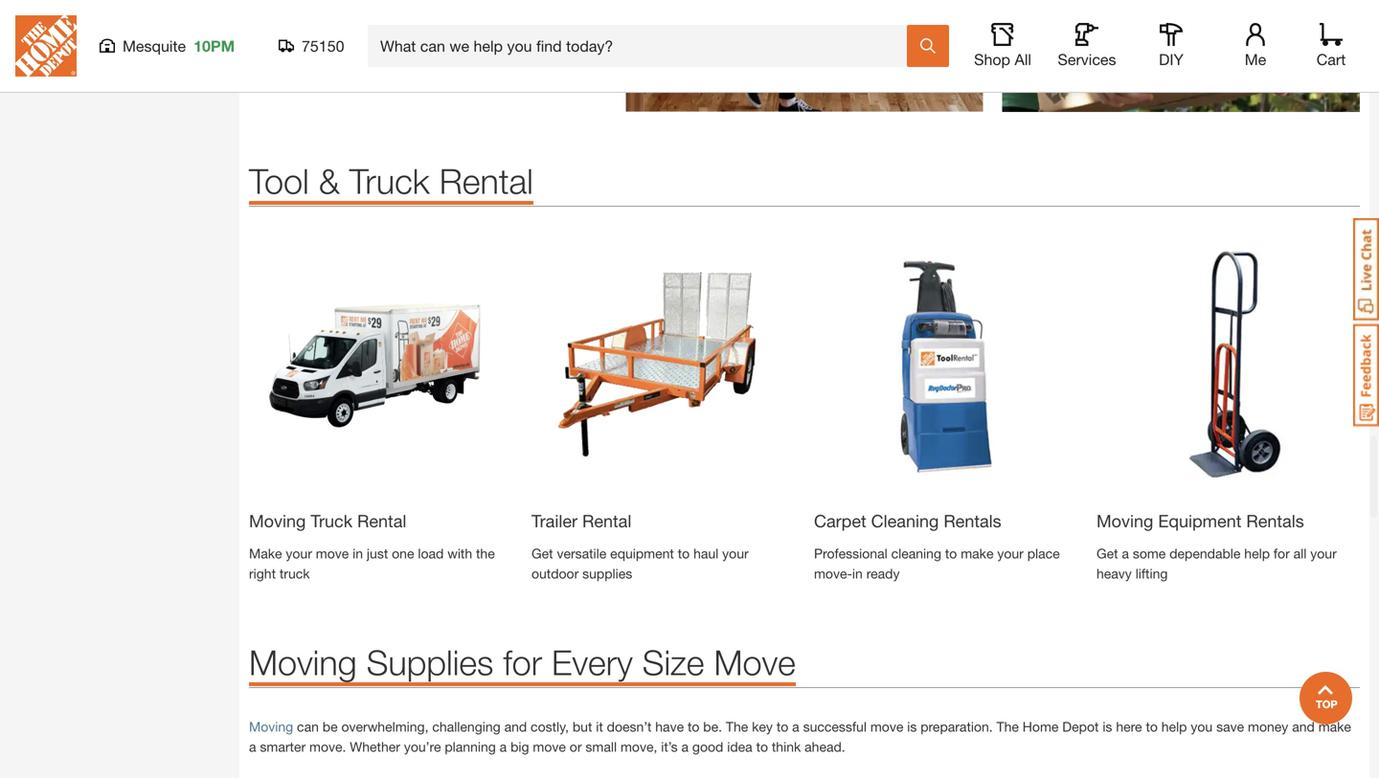 Task type: describe. For each thing, give the bounding box(es) containing it.
tool & truck rental
[[249, 160, 533, 201]]

all
[[1294, 546, 1307, 562]]

key
[[752, 720, 773, 736]]

mesquite
[[123, 37, 186, 55]]

cart link
[[1311, 23, 1353, 69]]

equipment
[[610, 546, 674, 562]]

moving for "moving" link
[[249, 720, 293, 736]]

heavy
[[1097, 566, 1132, 582]]

moving equipment rentals image
[[1097, 236, 1360, 499]]

ready
[[867, 566, 900, 582]]

2 horizontal spatial rental
[[582, 511, 632, 532]]

me button
[[1225, 23, 1287, 69]]

dependable
[[1170, 546, 1241, 562]]

move-
[[814, 566, 853, 582]]

1 the from the left
[[726, 720, 748, 736]]

to right here
[[1146, 720, 1158, 736]]

ahead.
[[805, 740, 846, 756]]

moving link
[[249, 720, 293, 736]]

you're
[[404, 740, 441, 756]]

successful
[[803, 720, 867, 736]]

shop all
[[974, 50, 1032, 69]]

help inside get a some dependable help for all your heavy lifting
[[1245, 546, 1270, 562]]

carpet
[[814, 511, 867, 532]]

haul
[[694, 546, 719, 562]]

lifting
[[1136, 566, 1168, 582]]

2 and from the left
[[1293, 720, 1315, 736]]

your inside get versatile equipment to haul your outdoor supplies
[[723, 546, 749, 562]]

equipment
[[1159, 511, 1242, 532]]

outdoor
[[532, 566, 579, 582]]

supplies
[[583, 566, 633, 582]]

shop all button
[[972, 23, 1034, 69]]

the
[[476, 546, 495, 562]]

every
[[552, 643, 633, 683]]

in inside professional cleaning to make your place move-in ready
[[853, 566, 863, 582]]

get for moving equipment rentals
[[1097, 546, 1119, 562]]

here
[[1116, 720, 1143, 736]]

1 bellhop services image from the left
[[626, 0, 984, 112]]

moving truck rental
[[249, 511, 407, 532]]

rentals for carpet cleaning rentals
[[944, 511, 1002, 532]]

small
[[586, 740, 617, 756]]

but
[[573, 720, 592, 736]]

services button
[[1057, 23, 1118, 69]]

can
[[297, 720, 319, 736]]

load
[[418, 546, 444, 562]]

whether
[[350, 740, 400, 756]]

moving for moving equipment rentals
[[1097, 511, 1154, 532]]

move.
[[309, 740, 346, 756]]

place
[[1028, 546, 1060, 562]]

some
[[1133, 546, 1166, 562]]

big
[[511, 740, 529, 756]]

a right it's
[[682, 740, 689, 756]]

make your move in just one load with the right truck
[[249, 546, 495, 582]]

1 is from the left
[[907, 720, 917, 736]]

your inside get a some dependable help for all your heavy lifting
[[1311, 546, 1337, 562]]

move,
[[621, 740, 658, 756]]

preparation.
[[921, 720, 993, 736]]

diy button
[[1141, 23, 1202, 69]]

just
[[367, 546, 388, 562]]

in inside make your move in just one load with the right truck
[[353, 546, 363, 562]]

0 horizontal spatial for
[[503, 643, 542, 683]]

2 horizontal spatial move
[[871, 720, 904, 736]]

good
[[693, 740, 724, 756]]

diy
[[1159, 50, 1184, 69]]

&
[[319, 160, 340, 201]]

trailer
[[532, 511, 578, 532]]

2 bellhop services image from the left
[[1003, 0, 1360, 112]]

professional cleaning to make your place move-in ready
[[814, 546, 1060, 582]]

costly,
[[531, 720, 569, 736]]

make inside professional cleaning to make your place move-in ready
[[961, 546, 994, 562]]

money
[[1248, 720, 1289, 736]]

tool
[[249, 160, 309, 201]]

get a some dependable help for all your heavy lifting
[[1097, 546, 1337, 582]]

your inside make your move in just one load with the right truck
[[286, 546, 312, 562]]

shop
[[974, 50, 1011, 69]]

supplies
[[367, 643, 494, 683]]

or
[[570, 740, 582, 756]]

you
[[1191, 720, 1213, 736]]

it's
[[661, 740, 678, 756]]

2 is from the left
[[1103, 720, 1113, 736]]

a up think in the right bottom of the page
[[792, 720, 800, 736]]

move inside make your move in just one load with the right truck
[[316, 546, 349, 562]]

2 the from the left
[[997, 720, 1019, 736]]



Task type: vqa. For each thing, say whether or not it's contained in the screenshot.


Task type: locate. For each thing, give the bounding box(es) containing it.
truck
[[280, 566, 310, 582]]

in down the professional
[[853, 566, 863, 582]]

your right the haul
[[723, 546, 749, 562]]

10pm
[[194, 37, 235, 55]]

0 horizontal spatial and
[[504, 720, 527, 736]]

move down costly,
[[533, 740, 566, 756]]

a
[[1122, 546, 1130, 562], [792, 720, 800, 736], [249, 740, 256, 756], [500, 740, 507, 756], [682, 740, 689, 756]]

make
[[961, 546, 994, 562], [1319, 720, 1352, 736]]

it
[[596, 720, 603, 736]]

moving up smarter
[[249, 720, 293, 736]]

1 vertical spatial move
[[871, 720, 904, 736]]

to down key
[[756, 740, 768, 756]]

the
[[726, 720, 748, 736], [997, 720, 1019, 736]]

1 horizontal spatial and
[[1293, 720, 1315, 736]]

moving supplies for every size move
[[249, 643, 796, 683]]

4 your from the left
[[286, 546, 312, 562]]

for inside get a some dependable help for all your heavy lifting
[[1274, 546, 1290, 562]]

is left here
[[1103, 720, 1113, 736]]

smarter
[[260, 740, 306, 756]]

help inside can be overwhelming, challenging and costly, but it doesn't have to be. the key to a successful move is preparation. the home depot is here to help you save money and make a smarter move. whether you're planning a big move or small move, it's a good idea to think ahead.
[[1162, 720, 1188, 736]]

help left you
[[1162, 720, 1188, 736]]

make right money
[[1319, 720, 1352, 736]]

1 vertical spatial in
[[853, 566, 863, 582]]

2 your from the left
[[998, 546, 1024, 562]]

0 horizontal spatial get
[[532, 546, 553, 562]]

moving up some
[[1097, 511, 1154, 532]]

2 rentals from the left
[[1247, 511, 1305, 532]]

get for trailer rental
[[532, 546, 553, 562]]

can be overwhelming, challenging and costly, but it doesn't have to be. the key to a successful move is preparation. the home depot is here to help you save money and make a smarter move. whether you're planning a big move or small move, it's a good idea to think ahead.
[[249, 720, 1352, 756]]

1 horizontal spatial help
[[1245, 546, 1270, 562]]

versatile
[[557, 546, 607, 562]]

your inside professional cleaning to make your place move-in ready
[[998, 546, 1024, 562]]

carpet cleaning rentals
[[814, 511, 1002, 532]]

planning
[[445, 740, 496, 756]]

0 horizontal spatial is
[[907, 720, 917, 736]]

and
[[504, 720, 527, 736], [1293, 720, 1315, 736]]

0 horizontal spatial bellhop services image
[[626, 0, 984, 112]]

move right successful
[[871, 720, 904, 736]]

0 horizontal spatial in
[[353, 546, 363, 562]]

moving equipment rentals
[[1097, 511, 1305, 532]]

your
[[723, 546, 749, 562], [998, 546, 1024, 562], [1311, 546, 1337, 562], [286, 546, 312, 562]]

one
[[392, 546, 414, 562]]

moving for moving truck rental
[[249, 511, 306, 532]]

0 horizontal spatial help
[[1162, 720, 1188, 736]]

your right all
[[1311, 546, 1337, 562]]

professional
[[814, 546, 888, 562]]

think
[[772, 740, 801, 756]]

75150
[[302, 37, 344, 55]]

right
[[249, 566, 276, 582]]

1 vertical spatial truck
[[311, 511, 353, 532]]

to left the haul
[[678, 546, 690, 562]]

to inside professional cleaning to make your place move-in ready
[[945, 546, 957, 562]]

save
[[1217, 720, 1245, 736]]

have
[[656, 720, 684, 736]]

rentals
[[944, 511, 1002, 532], [1247, 511, 1305, 532]]

What can we help you find today? search field
[[380, 26, 906, 66]]

1 rentals from the left
[[944, 511, 1002, 532]]

moving
[[1097, 511, 1154, 532], [249, 511, 306, 532], [249, 643, 357, 683], [249, 720, 293, 736]]

rentals up professional cleaning to make your place move-in ready
[[944, 511, 1002, 532]]

rentals up all
[[1247, 511, 1305, 532]]

truck right &
[[349, 160, 430, 201]]

size
[[643, 643, 705, 683]]

moving truck rental image
[[249, 236, 513, 499]]

0 vertical spatial for
[[1274, 546, 1290, 562]]

mesquite 10pm
[[123, 37, 235, 55]]

moving up make
[[249, 511, 306, 532]]

carpet cleaning rentals image
[[814, 236, 1078, 499]]

the left home
[[997, 720, 1019, 736]]

0 vertical spatial truck
[[349, 160, 430, 201]]

move
[[316, 546, 349, 562], [871, 720, 904, 736], [533, 740, 566, 756]]

0 vertical spatial help
[[1245, 546, 1270, 562]]

for
[[1274, 546, 1290, 562], [503, 643, 542, 683]]

in left just
[[353, 546, 363, 562]]

feedback link image
[[1354, 324, 1380, 427]]

1 horizontal spatial in
[[853, 566, 863, 582]]

1 your from the left
[[723, 546, 749, 562]]

1 horizontal spatial get
[[1097, 546, 1119, 562]]

overwhelming,
[[342, 720, 429, 736]]

1 get from the left
[[532, 546, 553, 562]]

your left place
[[998, 546, 1024, 562]]

be
[[323, 720, 338, 736]]

to inside get versatile equipment to haul your outdoor supplies
[[678, 546, 690, 562]]

1 horizontal spatial rental
[[440, 160, 533, 201]]

0 vertical spatial make
[[961, 546, 994, 562]]

2 get from the left
[[1097, 546, 1119, 562]]

1 horizontal spatial rentals
[[1247, 511, 1305, 532]]

moving up can
[[249, 643, 357, 683]]

1 horizontal spatial is
[[1103, 720, 1113, 736]]

in
[[353, 546, 363, 562], [853, 566, 863, 582]]

cleaning
[[872, 511, 939, 532]]

doesn't
[[607, 720, 652, 736]]

1 horizontal spatial make
[[1319, 720, 1352, 736]]

0 horizontal spatial rental
[[357, 511, 407, 532]]

a up heavy
[[1122, 546, 1130, 562]]

0 horizontal spatial move
[[316, 546, 349, 562]]

for left all
[[1274, 546, 1290, 562]]

1 horizontal spatial for
[[1274, 546, 1290, 562]]

with
[[448, 546, 472, 562]]

2 vertical spatial move
[[533, 740, 566, 756]]

and up the 'big'
[[504, 720, 527, 736]]

make
[[249, 546, 282, 562]]

3 your from the left
[[1311, 546, 1337, 562]]

to right cleaning on the right bottom of page
[[945, 546, 957, 562]]

idea
[[727, 740, 753, 756]]

be.
[[704, 720, 722, 736]]

make right cleaning on the right bottom of page
[[961, 546, 994, 562]]

is left preparation. at the bottom right
[[907, 720, 917, 736]]

cart
[[1317, 50, 1346, 69]]

get inside get a some dependable help for all your heavy lifting
[[1097, 546, 1119, 562]]

help left all
[[1245, 546, 1270, 562]]

get up heavy
[[1097, 546, 1119, 562]]

0 vertical spatial move
[[316, 546, 349, 562]]

to right key
[[777, 720, 789, 736]]

help
[[1245, 546, 1270, 562], [1162, 720, 1188, 736]]

trailer rental
[[532, 511, 632, 532]]

a inside get a some dependable help for all your heavy lifting
[[1122, 546, 1130, 562]]

move down moving truck rental
[[316, 546, 349, 562]]

rental
[[440, 160, 533, 201], [582, 511, 632, 532], [357, 511, 407, 532]]

the up idea
[[726, 720, 748, 736]]

1 vertical spatial for
[[503, 643, 542, 683]]

1 horizontal spatial move
[[533, 740, 566, 756]]

1 horizontal spatial bellhop services image
[[1003, 0, 1360, 112]]

and right money
[[1293, 720, 1315, 736]]

0 vertical spatial in
[[353, 546, 363, 562]]

the home depot logo image
[[15, 15, 77, 77]]

all
[[1015, 50, 1032, 69]]

0 horizontal spatial the
[[726, 720, 748, 736]]

1 horizontal spatial the
[[997, 720, 1019, 736]]

1 vertical spatial make
[[1319, 720, 1352, 736]]

0 horizontal spatial make
[[961, 546, 994, 562]]

cleaning
[[892, 546, 942, 562]]

truck
[[349, 160, 430, 201], [311, 511, 353, 532]]

75150 button
[[279, 36, 345, 56]]

challenging
[[432, 720, 501, 736]]

1 and from the left
[[504, 720, 527, 736]]

bellhop services image
[[626, 0, 984, 112], [1003, 0, 1360, 112]]

make inside can be overwhelming, challenging and costly, but it doesn't have to be. the key to a successful move is preparation. the home depot is here to help you save money and make a smarter move. whether you're planning a big move or small move, it's a good idea to think ahead.
[[1319, 720, 1352, 736]]

rentals for moving equipment rentals
[[1247, 511, 1305, 532]]

get inside get versatile equipment to haul your outdoor supplies
[[532, 546, 553, 562]]

me
[[1245, 50, 1267, 69]]

get
[[532, 546, 553, 562], [1097, 546, 1119, 562]]

is
[[907, 720, 917, 736], [1103, 720, 1113, 736]]

home
[[1023, 720, 1059, 736]]

get versatile equipment to haul your outdoor supplies
[[532, 546, 749, 582]]

to left be.
[[688, 720, 700, 736]]

move
[[714, 643, 796, 683]]

services
[[1058, 50, 1117, 69]]

0 horizontal spatial rentals
[[944, 511, 1002, 532]]

live chat image
[[1354, 218, 1380, 321]]

a down "moving" link
[[249, 740, 256, 756]]

a left the 'big'
[[500, 740, 507, 756]]

for left "every"
[[503, 643, 542, 683]]

moving for moving supplies for every size move
[[249, 643, 357, 683]]

trailer rental image
[[532, 236, 795, 499]]

your up truck
[[286, 546, 312, 562]]

get up outdoor
[[532, 546, 553, 562]]

depot
[[1063, 720, 1099, 736]]

truck up make your move in just one load with the right truck
[[311, 511, 353, 532]]

1 vertical spatial help
[[1162, 720, 1188, 736]]



